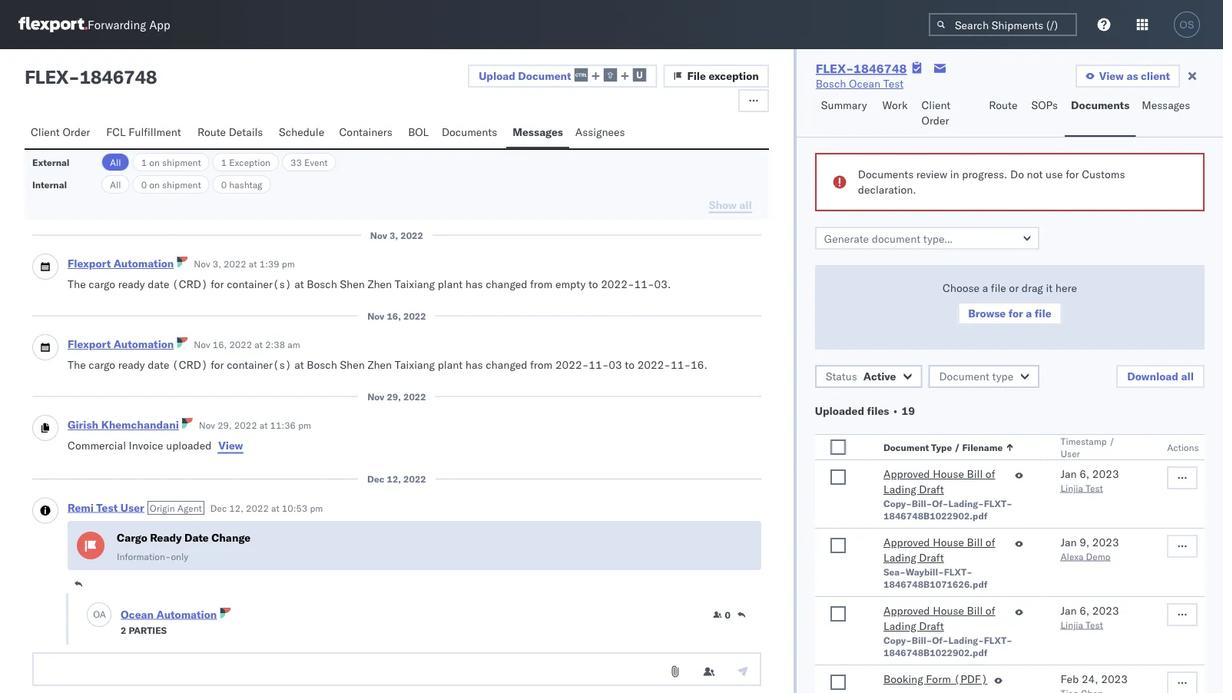 Task type: vqa. For each thing, say whether or not it's contained in the screenshot.
1st 'All' from the bottom
yes



Task type: locate. For each thing, give the bounding box(es) containing it.
0 vertical spatial (crd)
[[172, 277, 208, 291]]

2 lading- from the top
[[949, 635, 984, 646]]

exception
[[229, 156, 271, 168]]

to
[[589, 277, 598, 291], [625, 358, 635, 371]]

2 plant from the top
[[438, 358, 463, 371]]

1 for 1 on shipment
[[141, 156, 147, 168]]

0 vertical spatial file
[[991, 281, 1007, 295]]

shipment up 0 on shipment
[[162, 156, 201, 168]]

user for timestamp / user
[[1061, 448, 1081, 459]]

draft up waybill- at bottom
[[920, 551, 945, 565]]

of for 3rd approved house bill of lading draft link from the bottom
[[986, 467, 996, 481]]

2 approved house bill of lading draft link from the top
[[884, 535, 1009, 566]]

1 the from the top
[[68, 277, 86, 291]]

/ right the type at the right of page
[[955, 442, 961, 453]]

0 vertical spatial shen
[[340, 277, 365, 291]]

1 taixiang from the top
[[395, 277, 435, 291]]

document type / filename
[[884, 442, 1003, 453]]

client
[[922, 98, 951, 112], [31, 125, 60, 139]]

2 vertical spatial ready
[[197, 674, 227, 687]]

automation for the cargo ready date (crd) for container(s)  at bosch shen zhen taixiang plant has changed from 2022-11-03 to 2022-11-16.
[[113, 338, 174, 351]]

0 horizontal spatial /
[[955, 442, 961, 453]]

1 horizontal spatial file
[[1035, 307, 1052, 320]]

2022- left 03.
[[601, 277, 635, 291]]

user down ocean automation button
[[171, 643, 194, 657]]

a down "drag" at the top of page
[[1026, 307, 1033, 320]]

1 vertical spatial user
[[120, 501, 144, 514]]

of- down the type at the right of page
[[933, 498, 949, 509]]

at left 2:38
[[255, 339, 263, 351]]

fulfillment
[[129, 125, 181, 139]]

12,
[[387, 474, 401, 485], [229, 502, 244, 514]]

the for the cargo ready date (crd) for container(s)  at bosch shen zhen taixiang plant has changed from 2022-11-03 to 2022-11-16.
[[68, 358, 86, 371]]

0 horizontal spatial dec
[[210, 502, 227, 514]]

0 vertical spatial date
[[148, 277, 169, 291]]

1 flexport automation button from the top
[[68, 257, 174, 270]]

1 vertical spatial date
[[485, 643, 508, 657]]

29, for nov 29, 2022
[[387, 391, 401, 403]]

2 taixiang from the top
[[395, 358, 435, 371]]

change
[[212, 531, 251, 545], [511, 643, 548, 657]]

0 vertical spatial remi
[[68, 501, 94, 514]]

shipment for 1 on shipment
[[162, 156, 201, 168]]

2 flexport automation button from the top
[[68, 338, 174, 351]]

2 cargo from the top
[[89, 358, 115, 371]]

jan inside jan 9, 2023 alexa demo
[[1061, 536, 1077, 549]]

on
[[149, 156, 160, 168], [149, 179, 160, 190], [686, 643, 698, 657]]

0 horizontal spatial ready
[[150, 531, 182, 545]]

1 vertical spatial to
[[625, 358, 635, 371]]

3 approved house bill of lading draft from the top
[[884, 604, 996, 633]]

flxt- down filename
[[984, 498, 1013, 509]]

commercial
[[68, 439, 126, 452]]

1 vertical spatial house
[[933, 536, 965, 549]]

of up "sea-waybill-flxt- 1846748b1071626.pdf"
[[986, 536, 996, 549]]

3 approved from the top
[[884, 604, 931, 618]]

0 vertical spatial zhen
[[368, 277, 392, 291]]

16, down the cargo ready date (crd) for container(s)  at bosch shen zhen taixiang plant has changed from empty to 2022-11-03. in the top of the page
[[387, 310, 401, 322]]

bosch
[[816, 77, 847, 90], [307, 277, 337, 291], [307, 358, 337, 371]]

/ inside document type / filename button
[[955, 442, 961, 453]]

1 horizontal spatial messages
[[1143, 98, 1191, 112]]

1 vertical spatial of-
[[933, 635, 949, 646]]

client right work
[[922, 98, 951, 112]]

route inside button
[[197, 125, 226, 139]]

0 vertical spatial of-
[[933, 498, 949, 509]]

route button
[[983, 91, 1026, 137]]

3, for nov 3, 2022
[[390, 229, 398, 241]]

change inside cargo ready date change information-only
[[212, 531, 251, 545]]

draft for third approved house bill of lading draft link
[[920, 620, 945, 633]]

1 of- from the top
[[933, 498, 949, 509]]

pm for flexport automation
[[282, 258, 295, 270]]

2 vertical spatial lading
[[884, 620, 917, 633]]

on up 0 on shipment
[[149, 156, 160, 168]]

1 zhen from the top
[[368, 277, 392, 291]]

1 approved from the top
[[884, 467, 931, 481]]

0 vertical spatial from
[[530, 277, 553, 291]]

all button for 0
[[101, 175, 130, 194]]

2 of- from the top
[[933, 635, 949, 646]]

cargo up information-
[[117, 531, 147, 545]]

of- for 3rd approved house bill of lading draft link from the bottom
[[933, 498, 949, 509]]

2 horizontal spatial document
[[940, 370, 990, 383]]

2 approved from the top
[[884, 536, 931, 549]]

exception right file
[[709, 69, 759, 83]]

client order up external
[[31, 125, 90, 139]]

on down "1 on shipment"
[[149, 179, 160, 190]]

None checkbox
[[831, 440, 846, 455], [831, 470, 846, 485], [831, 538, 846, 553], [831, 606, 846, 622], [831, 675, 846, 690], [831, 440, 846, 455], [831, 470, 846, 485], [831, 538, 846, 553], [831, 606, 846, 622], [831, 675, 846, 690]]

2 jan from the top
[[1061, 536, 1077, 549]]

client order button
[[916, 91, 983, 137], [25, 118, 100, 148]]

3 draft from the top
[[920, 620, 945, 633]]

0 vertical spatial route
[[990, 98, 1018, 112]]

taixiang up nov 16, 2022 on the left
[[395, 277, 435, 291]]

1 vertical spatial bill
[[967, 536, 983, 549]]

use
[[1046, 168, 1063, 181]]

0 vertical spatial copy-
[[884, 498, 912, 509]]

11:36
[[270, 420, 296, 431]]

os button
[[1170, 7, 1205, 42]]

the cargo ready date (crd) for container(s)  at bosch shen zhen taixiang plant has changed from 2022-11-03 to 2022-11-16.
[[68, 358, 708, 371]]

16, left 2:38
[[213, 339, 227, 351]]

1 left exception in the top of the page
[[221, 156, 227, 168]]

draft for 3rd approved house bill of lading draft link from the bottom
[[920, 483, 945, 496]]

1 vertical spatial linjia
[[1061, 619, 1084, 631]]

flexport automation button for the cargo ready date (crd) for container(s)  at bosch shen zhen taixiang plant has changed from empty to 2022-11-03.
[[68, 257, 174, 270]]

1 copy- from the top
[[884, 498, 912, 509]]

active
[[864, 370, 897, 383]]

approved down document type / filename
[[884, 467, 931, 481]]

1 changed from the top
[[486, 277, 528, 291]]

1 flexport automation from the top
[[68, 257, 174, 270]]

1 horizontal spatial 12,
[[387, 474, 401, 485]]

2 flexport automation from the top
[[68, 338, 174, 351]]

test up "feb 24, 2023"
[[1086, 619, 1104, 631]]

/ right timestamp on the bottom right of page
[[1110, 435, 1115, 447]]

plant for empty
[[438, 277, 463, 291]]

linjia
[[1061, 482, 1084, 494], [1061, 619, 1084, 631]]

1 horizontal spatial 0
[[221, 179, 227, 190]]

2 changed from the top
[[486, 358, 528, 371]]

1 vertical spatial route
[[197, 125, 226, 139]]

1 vertical spatial 12,
[[229, 502, 244, 514]]

of- up form
[[933, 635, 949, 646]]

1 vertical spatial flexport
[[68, 338, 111, 351]]

choose
[[943, 281, 980, 295]]

house up waybill- at bottom
[[933, 536, 965, 549]]

taixiang up nov 29, 2022
[[395, 358, 435, 371]]

flexport automation for the cargo ready date (crd) for container(s)  at bosch shen zhen taixiang plant has changed from 2022-11-03 to 2022-11-16.
[[68, 338, 174, 351]]

of for second approved house bill of lading draft link from the top
[[986, 536, 996, 549]]

1 horizontal spatial to
[[625, 358, 635, 371]]

remi for remi test user (giudicelli.remi+testuser@gmail.com) filed a cargo ready date change exception for this shipment on
[[121, 643, 145, 657]]

documents button right bol
[[436, 118, 507, 148]]

0 vertical spatial lading-
[[949, 498, 984, 509]]

0 for on
[[141, 179, 147, 190]]

1 lading- from the top
[[949, 498, 984, 509]]

date inside cargo ready date change information-only
[[185, 531, 209, 545]]

0 vertical spatial bill
[[967, 467, 983, 481]]

1 bill from the top
[[967, 467, 983, 481]]

1 lading from the top
[[884, 483, 917, 496]]

2023 for 3rd approved house bill of lading draft link from the bottom
[[1093, 467, 1120, 481]]

download all
[[1128, 370, 1195, 383]]

3 of from the top
[[986, 604, 996, 618]]

summary button
[[815, 91, 877, 137]]

1 shen from the top
[[340, 277, 365, 291]]

documents
[[1072, 98, 1130, 112], [442, 125, 497, 139], [858, 168, 914, 181]]

test down the timestamp / user
[[1086, 482, 1104, 494]]

house down 1846748b1071626.pdf
[[933, 604, 965, 618]]

33
[[291, 156, 302, 168]]

1
[[141, 156, 147, 168], [221, 156, 227, 168]]

2 bill- from the top
[[912, 635, 933, 646]]

0 vertical spatial container(s)
[[227, 277, 292, 291]]

2 house from the top
[[933, 536, 965, 549]]

document type
[[940, 370, 1014, 383]]

of- for third approved house bill of lading draft link
[[933, 635, 949, 646]]

2 (crd) from the top
[[172, 358, 208, 371]]

1 vertical spatial container(s)
[[227, 358, 292, 371]]

1 vertical spatial dec
[[210, 502, 227, 514]]

copy- up booking
[[884, 635, 912, 646]]

0 vertical spatial plant
[[438, 277, 463, 291]]

2023 for second approved house bill of lading draft link from the top
[[1093, 536, 1120, 549]]

dec 12, 2022
[[367, 474, 426, 485]]

1 vertical spatial pm
[[298, 420, 311, 431]]

1 date from the top
[[148, 277, 169, 291]]

pm right 10:53
[[310, 502, 323, 514]]

am
[[288, 339, 300, 351]]

1 vertical spatial has
[[466, 358, 483, 371]]

view button
[[218, 438, 244, 453]]

2023 inside jan 9, 2023 alexa demo
[[1093, 536, 1120, 549]]

route left sops
[[990, 98, 1018, 112]]

13.
[[141, 659, 157, 672]]

order up external
[[63, 125, 90, 139]]

1 horizontal spatial 29,
[[387, 391, 401, 403]]

user for remi test user origin agent
[[120, 501, 144, 514]]

approved house bill of lading draft link down document type / filename
[[884, 467, 1009, 497]]

Generate document type... text field
[[815, 227, 1040, 250]]

0 vertical spatial dec
[[367, 474, 385, 485]]

2 ready from the top
[[118, 358, 145, 371]]

at left 11:36
[[260, 420, 268, 431]]

uploaded
[[815, 404, 865, 418]]

approved house bill of lading draft link down 1846748b1071626.pdf
[[884, 603, 1009, 634]]

3 bill from the top
[[967, 604, 983, 618]]

copy-bill-of-lading-flxt- 1846748b1022902.pdf
[[884, 498, 1013, 522], [884, 635, 1013, 658]]

test up 13.
[[148, 643, 168, 657]]

lading up sea-
[[884, 551, 917, 565]]

date
[[148, 277, 169, 291], [148, 358, 169, 371]]

has for empty
[[466, 277, 483, 291]]

2022 for dec 12, 2022
[[404, 474, 426, 485]]

1 linjia from the top
[[1061, 482, 1084, 494]]

0 vertical spatial flxt-
[[984, 498, 1013, 509]]

zhen up nov 16, 2022 on the left
[[368, 277, 392, 291]]

1 approved house bill of lading draft from the top
[[884, 467, 996, 496]]

2 6, from the top
[[1080, 604, 1090, 618]]

2023 down the demo
[[1093, 604, 1120, 618]]

copy-bill-of-lading-flxt- 1846748b1022902.pdf up form
[[884, 635, 1013, 658]]

2 has from the top
[[466, 358, 483, 371]]

schedule
[[279, 125, 325, 139]]

shipment down "1 on shipment"
[[162, 179, 201, 190]]

jan up alexa
[[1061, 536, 1077, 549]]

0 horizontal spatial 16,
[[213, 339, 227, 351]]

lading- for 3rd approved house bill of lading draft link from the bottom
[[949, 498, 984, 509]]

3 house from the top
[[933, 604, 965, 618]]

1 vertical spatial 29,
[[218, 420, 232, 431]]

messages down client
[[1143, 98, 1191, 112]]

for
[[1066, 168, 1080, 181], [211, 277, 224, 291], [1009, 307, 1024, 320], [211, 358, 224, 371], [601, 643, 614, 657]]

flxt- for 3rd approved house bill of lading draft link from the bottom
[[984, 498, 1013, 509]]

has
[[466, 277, 483, 291], [466, 358, 483, 371]]

2 draft from the top
[[920, 551, 945, 565]]

1 vertical spatial on
[[149, 179, 160, 190]]

changed for 2022-
[[486, 358, 528, 371]]

2022 for nov 16, 2022
[[404, 310, 426, 322]]

ready up only
[[150, 531, 182, 545]]

2 of from the top
[[986, 536, 996, 549]]

ready
[[150, 531, 182, 545], [452, 643, 482, 657], [197, 674, 227, 687]]

1 has from the top
[[466, 277, 483, 291]]

flexport automation button
[[68, 257, 174, 270], [68, 338, 174, 351]]

1 vertical spatial ready
[[118, 358, 145, 371]]

None text field
[[32, 653, 762, 686]]

1 1846748b1022902.pdf from the top
[[884, 510, 988, 522]]

2 bill from the top
[[967, 536, 983, 549]]

pm
[[282, 258, 295, 270], [298, 420, 311, 431], [310, 502, 323, 514]]

2 vertical spatial approved house bill of lading draft
[[884, 604, 996, 633]]

0 vertical spatial draft
[[920, 483, 945, 496]]

2 from from the top
[[530, 358, 553, 371]]

2 vertical spatial jan
[[1061, 604, 1077, 618]]

1 vertical spatial 3,
[[213, 258, 221, 270]]

client order for right "client order" button
[[922, 98, 951, 127]]

flexport for the cargo ready date (crd) for container(s)  at bosch shen zhen taixiang plant has changed from empty to 2022-11-03.
[[68, 257, 111, 270]]

1 container(s) from the top
[[227, 277, 292, 291]]

2 flexport from the top
[[68, 338, 111, 351]]

approved for 3rd approved house bill of lading draft link from the bottom
[[884, 467, 931, 481]]

0 vertical spatial date
[[185, 531, 209, 545]]

9,
[[1080, 536, 1090, 549]]

flex-1846748
[[816, 61, 907, 76]]

/ inside the timestamp / user
[[1110, 435, 1115, 447]]

messages button down upload document
[[507, 118, 569, 148]]

0 vertical spatial approved house bill of lading draft
[[884, 467, 996, 496]]

documents for the rightmost the documents button
[[1072, 98, 1130, 112]]

2022 for nov 3, 2022 at 1:39 pm
[[224, 258, 247, 270]]

1 ready from the top
[[118, 277, 145, 291]]

2 vertical spatial bosch
[[307, 358, 337, 371]]

flexport automation
[[68, 257, 174, 270], [68, 338, 174, 351]]

6,
[[1080, 467, 1090, 481], [1080, 604, 1090, 618]]

1 6, from the top
[[1080, 467, 1090, 481]]

copy- up sea-
[[884, 498, 912, 509]]

messages down upload document
[[513, 125, 563, 139]]

file down it
[[1035, 307, 1052, 320]]

documents for documents review in progress. do not use for customs declaration.
[[858, 168, 914, 181]]

2 1 from the left
[[221, 156, 227, 168]]

0 vertical spatial user
[[1061, 448, 1081, 459]]

0 horizontal spatial change
[[212, 531, 251, 545]]

fcl fulfillment
[[106, 125, 181, 139]]

1 1 from the left
[[141, 156, 147, 168]]

1 horizontal spatial view
[[1100, 69, 1125, 83]]

document inside button
[[940, 370, 990, 383]]

2022 for nov 29, 2022
[[404, 391, 426, 403]]

all button
[[101, 153, 130, 171], [101, 175, 130, 194]]

0 horizontal spatial 1
[[141, 156, 147, 168]]

status active
[[826, 370, 897, 383]]

nov for nov 16, 2022
[[368, 310, 385, 322]]

draft down 1846748b1071626.pdf
[[920, 620, 945, 633]]

messages button down client
[[1136, 91, 1199, 137]]

taixiang for empty
[[395, 277, 435, 291]]

2 horizontal spatial ready
[[452, 643, 482, 657]]

0 vertical spatial ready
[[118, 277, 145, 291]]

1 plant from the top
[[438, 277, 463, 291]]

approved house bill of lading draft for third approved house bill of lading draft link
[[884, 604, 996, 633]]

ready right "filed"
[[452, 643, 482, 657]]

client up external
[[31, 125, 60, 139]]

2 copy-bill-of-lading-flxt- 1846748b1022902.pdf from the top
[[884, 635, 1013, 658]]

2 vertical spatial of
[[986, 604, 996, 618]]

0 vertical spatial jan
[[1061, 467, 1077, 481]]

2 date from the top
[[148, 358, 169, 371]]

0 vertical spatial 29,
[[387, 391, 401, 403]]

0 vertical spatial ocean
[[849, 77, 881, 90]]

from for 2022-
[[530, 358, 553, 371]]

information-
[[117, 551, 171, 562]]

lading
[[884, 483, 917, 496], [884, 551, 917, 565], [884, 620, 917, 633]]

2022 for nov 3, 2022
[[401, 229, 424, 241]]

view left as
[[1100, 69, 1125, 83]]

test
[[884, 77, 904, 90], [1086, 482, 1104, 494], [96, 501, 118, 514], [1086, 619, 1104, 631], [148, 643, 168, 657]]

hashtag
[[229, 179, 263, 190]]

approved house bill of lading draft down 1846748b1071626.pdf
[[884, 604, 996, 633]]

2 zhen from the top
[[368, 358, 392, 371]]

nov down the cargo ready date (crd) for container(s)  at bosch shen zhen taixiang plant has changed from empty to 2022-11-03. in the top of the page
[[368, 310, 385, 322]]

0 vertical spatial approved house bill of lading draft link
[[884, 467, 1009, 497]]

1 of from the top
[[986, 467, 996, 481]]

a right "filed"
[[412, 643, 418, 657]]

29, down the cargo ready date (crd) for container(s)  at bosch shen zhen taixiang plant has changed from 2022-11-03 to 2022-11-16.
[[387, 391, 401, 403]]

1 horizontal spatial user
[[171, 643, 194, 657]]

from left empty
[[530, 277, 553, 291]]

alexa
[[1061, 551, 1084, 562]]

(crd) down the nov 16, 2022 at 2:38 am
[[172, 358, 208, 371]]

copy- for third approved house bill of lading draft link
[[884, 635, 912, 646]]

lading- down filename
[[949, 498, 984, 509]]

11-
[[635, 277, 655, 291], [589, 358, 609, 371], [671, 358, 691, 371], [292, 674, 312, 687]]

2022- inside 2022- 12-13.
[[701, 643, 735, 657]]

for down the nov 16, 2022 at 2:38 am
[[211, 358, 224, 371]]

0 vertical spatial the
[[68, 277, 86, 291]]

1 vertical spatial messages
[[513, 125, 563, 139]]

user inside the timestamp / user
[[1061, 448, 1081, 459]]

jan down alexa
[[1061, 604, 1077, 618]]

2 vertical spatial pm
[[310, 502, 323, 514]]

automation for the cargo ready date (crd) for container(s)  at bosch shen zhen taixiang plant has changed from empty to 2022-11-03.
[[113, 257, 174, 270]]

review
[[917, 168, 948, 181]]

cargo for the cargo ready date (crd) for container(s)  at bosch shen zhen taixiang plant has changed from empty to 2022-11-03.
[[89, 277, 115, 291]]

document left type
[[940, 370, 990, 383]]

remi down commercial
[[68, 501, 94, 514]]

1 all from the top
[[110, 156, 121, 168]]

1 all button from the top
[[101, 153, 130, 171]]

linjia up feb
[[1061, 619, 1084, 631]]

1 horizontal spatial dec
[[367, 474, 385, 485]]

1 vertical spatial (crd)
[[172, 358, 208, 371]]

1 vertical spatial date
[[148, 358, 169, 371]]

zhen up nov 29, 2022
[[368, 358, 392, 371]]

1 approved house bill of lading draft link from the top
[[884, 467, 1009, 497]]

jan down the timestamp / user
[[1061, 467, 1077, 481]]

2 all button from the top
[[101, 175, 130, 194]]

documents right bol button
[[442, 125, 497, 139]]

shipment
[[162, 156, 201, 168], [162, 179, 201, 190], [638, 643, 683, 657]]

1 draft from the top
[[920, 483, 945, 496]]

nov for nov 3, 2022 at 1:39 pm
[[194, 258, 210, 270]]

house down document type / filename
[[933, 467, 965, 481]]

at left 10:53
[[271, 502, 280, 514]]

1 jan from the top
[[1061, 467, 1077, 481]]

2 parties button
[[121, 623, 167, 636]]

approved house bill of lading draft link up "sea-waybill-flxt- 1846748b1071626.pdf"
[[884, 535, 1009, 566]]

status
[[826, 370, 858, 383]]

lading down document type / filename
[[884, 483, 917, 496]]

cargo right "filed"
[[420, 643, 449, 657]]

1 cargo from the top
[[89, 277, 115, 291]]

lading-
[[949, 498, 984, 509], [949, 635, 984, 646]]

1 horizontal spatial /
[[1110, 435, 1115, 447]]

0 vertical spatial 3,
[[390, 229, 398, 241]]

os
[[1180, 19, 1195, 30]]

0 hashtag
[[221, 179, 263, 190]]

at left '1:39'
[[249, 258, 257, 270]]

0 horizontal spatial 12,
[[229, 502, 244, 514]]

3 jan from the top
[[1061, 604, 1077, 618]]

bill-
[[912, 498, 933, 509], [912, 635, 933, 646]]

2 copy- from the top
[[884, 635, 912, 646]]

1 jan 6, 2023 linjia test from the top
[[1061, 467, 1120, 494]]

here
[[1056, 281, 1078, 295]]

from for empty
[[530, 277, 553, 291]]

2023 right 24,
[[1102, 673, 1128, 686]]

messages button
[[1136, 91, 1199, 137], [507, 118, 569, 148]]

1 house from the top
[[933, 467, 965, 481]]

1846748b1022902.pdf up booking form (pdf)
[[884, 647, 988, 658]]

3, left '1:39'
[[213, 258, 221, 270]]

0 vertical spatial to
[[589, 277, 598, 291]]

remi up 12-
[[121, 643, 145, 657]]

2 vertical spatial document
[[884, 442, 930, 453]]

client order for "client order" button to the left
[[31, 125, 90, 139]]

1 vertical spatial view
[[219, 439, 243, 452]]

1 vertical spatial approved house bill of lading draft
[[884, 536, 996, 565]]

0
[[141, 179, 147, 190], [221, 179, 227, 190], [725, 609, 731, 621]]

user left origin
[[120, 501, 144, 514]]

2 jan 6, 2023 linjia test from the top
[[1061, 604, 1120, 631]]

1 from from the top
[[530, 277, 553, 291]]

ocean up '2 parties' 'button' at the bottom left of page
[[121, 607, 154, 621]]

automation
[[113, 257, 174, 270], [113, 338, 174, 351], [156, 607, 217, 621]]

taixiang
[[395, 277, 435, 291], [395, 358, 435, 371]]

2 vertical spatial bill
[[967, 604, 983, 618]]

flxt- for third approved house bill of lading draft link
[[984, 635, 1013, 646]]

test up work
[[884, 77, 904, 90]]

flexport for the cargo ready date (crd) for container(s)  at bosch shen zhen taixiang plant has changed from 2022-11-03 to 2022-11-16.
[[68, 338, 111, 351]]

2022- left 03 at bottom
[[556, 358, 589, 371]]

parties
[[129, 624, 167, 636]]

all button for 1
[[101, 153, 130, 171]]

nov down the cargo ready date (crd) for container(s)  at bosch shen zhen taixiang plant has changed from 2022-11-03 to 2022-11-16.
[[368, 391, 385, 403]]

2 all from the top
[[110, 179, 121, 190]]

0 horizontal spatial cargo
[[117, 531, 147, 545]]

ocean down flex-1846748 link at the right
[[849, 77, 881, 90]]

2 container(s) from the top
[[227, 358, 292, 371]]

1846748 down forwarding
[[80, 65, 157, 88]]

draft down the type at the right of page
[[920, 483, 945, 496]]

bill for second approved house bill of lading draft link from the top
[[967, 536, 983, 549]]

0 horizontal spatial date
[[185, 531, 209, 545]]

2 approved house bill of lading draft from the top
[[884, 536, 996, 565]]

2 linjia from the top
[[1061, 619, 1084, 631]]

from left 03 at bottom
[[530, 358, 553, 371]]

2 the from the top
[[68, 358, 86, 371]]

shen for 2022-
[[340, 358, 365, 371]]

0 vertical spatial exception
[[709, 69, 759, 83]]

external
[[32, 156, 70, 168]]

16,
[[387, 310, 401, 322], [213, 339, 227, 351]]

1 (crd) from the top
[[172, 277, 208, 291]]

1 vertical spatial taixiang
[[395, 358, 435, 371]]

nov up uploaded
[[199, 420, 215, 431]]

nov for nov 16, 2022 at 2:38 am
[[194, 339, 210, 351]]

plant
[[438, 277, 463, 291], [438, 358, 463, 371]]

zhen
[[368, 277, 392, 291], [368, 358, 392, 371]]

3, up the cargo ready date (crd) for container(s)  at bosch shen zhen taixiang plant has changed from empty to 2022-11-03. in the top of the page
[[390, 229, 398, 241]]

of down 1846748b1071626.pdf
[[986, 604, 996, 618]]

1 vertical spatial draft
[[920, 551, 945, 565]]

1 horizontal spatial client order
[[922, 98, 951, 127]]

user for remi test user (giudicelli.remi+testuser@gmail.com) filed a cargo ready date change exception for this shipment on
[[171, 643, 194, 657]]

6, for 3rd approved house bill of lading draft link from the bottom
[[1080, 467, 1090, 481]]

2 lading from the top
[[884, 551, 917, 565]]

girish khemchandani button
[[68, 418, 179, 432]]

approved up sea-
[[884, 536, 931, 549]]

1 copy-bill-of-lading-flxt- 1846748b1022902.pdf from the top
[[884, 498, 1013, 522]]

approved house bill of lading draft for second approved house bill of lading draft link from the top
[[884, 536, 996, 565]]

flexport automation button for the cargo ready date (crd) for container(s)  at bosch shen zhen taixiang plant has changed from 2022-11-03 to 2022-11-16.
[[68, 338, 174, 351]]

flxt- up 1846748b1071626.pdf
[[944, 566, 973, 578]]

linjia down the timestamp / user
[[1061, 482, 1084, 494]]

on right this
[[686, 643, 698, 657]]

route inside button
[[990, 98, 1018, 112]]

bill down 1846748b1071626.pdf
[[967, 604, 983, 618]]

cargo
[[117, 531, 147, 545], [420, 643, 449, 657], [165, 674, 194, 687]]

girish
[[68, 418, 99, 432]]

cargo right 'updated'
[[165, 674, 194, 687]]

(crd) for the cargo ready date (crd) for container(s)  at bosch shen zhen taixiang plant has changed from 2022-11-03 to 2022-11-16.
[[172, 358, 208, 371]]

1 bill- from the top
[[912, 498, 933, 509]]

exception
[[709, 69, 759, 83], [551, 643, 598, 657]]

1 vertical spatial from
[[530, 358, 553, 371]]

16, for nov 16, 2022 at 2:38 am
[[213, 339, 227, 351]]

documents inside documents review in progress. do not use for customs declaration.
[[858, 168, 914, 181]]

2022 for dec 12, 2022 at 10:53 pm
[[246, 502, 269, 514]]

2 horizontal spatial a
[[1026, 307, 1033, 320]]

1 vertical spatial shen
[[340, 358, 365, 371]]

draft for second approved house bill of lading draft link from the top
[[920, 551, 945, 565]]

1 horizontal spatial order
[[922, 114, 950, 127]]

1 flexport from the top
[[68, 257, 111, 270]]

2 shen from the top
[[340, 358, 365, 371]]

document left the type at the right of page
[[884, 442, 930, 453]]

0 horizontal spatial 1846748
[[80, 65, 157, 88]]

0 vertical spatial ready
[[150, 531, 182, 545]]



Task type: describe. For each thing, give the bounding box(es) containing it.
at for 10:53
[[271, 502, 280, 514]]

timestamp
[[1061, 435, 1107, 447]]

cargo inside cargo ready date change information-only
[[117, 531, 147, 545]]

bosch ocean test link
[[816, 76, 904, 91]]

at for 11:36
[[260, 420, 268, 431]]

flex - 1846748
[[25, 65, 157, 88]]

linjia for third approved house bill of lading draft link
[[1061, 619, 1084, 631]]

shen for empty
[[340, 277, 365, 291]]

1 vertical spatial ocean
[[121, 607, 154, 621]]

assignees
[[576, 125, 625, 139]]

remi for remi test user origin agent
[[68, 501, 94, 514]]

actions
[[1167, 442, 1199, 453]]

(crd) for the cargo ready date (crd) for container(s)  at bosch shen zhen taixiang plant has changed from empty to 2022-11-03.
[[172, 277, 208, 291]]

at down nov 3, 2022 at 1:39 pm
[[295, 277, 304, 291]]

1 vertical spatial exception
[[551, 643, 598, 657]]

as
[[1127, 69, 1139, 83]]

a
[[100, 609, 106, 620]]

bill for third approved house bill of lading draft link
[[967, 604, 983, 618]]

24,
[[1082, 673, 1099, 686]]

view inside button
[[1100, 69, 1125, 83]]

filed
[[387, 643, 409, 657]]

ocean automation button
[[121, 607, 217, 621]]

remi test user origin agent
[[68, 501, 202, 514]]

flexport. image
[[18, 17, 88, 32]]

copy-bill-of-lading-flxt- 1846748b1022902.pdf for 3rd approved house bill of lading draft link from the bottom
[[884, 498, 1013, 522]]

0 horizontal spatial documents button
[[436, 118, 507, 148]]

khemchandani
[[101, 418, 179, 432]]

approved for second approved house bill of lading draft link from the top
[[884, 536, 931, 549]]

all for 1
[[110, 156, 121, 168]]

all
[[1182, 370, 1195, 383]]

pm for girish khemchandani
[[298, 420, 311, 431]]

for left this
[[601, 643, 614, 657]]

0 horizontal spatial view
[[219, 439, 243, 452]]

flex-1846748 link
[[816, 61, 907, 76]]

event
[[304, 156, 328, 168]]

assignees button
[[569, 118, 634, 148]]

upload document
[[479, 69, 571, 82]]

bill for 3rd approved house bill of lading draft link from the bottom
[[967, 467, 983, 481]]

at for 2:38
[[255, 339, 263, 351]]

the cargo ready date (crd) for container(s)  at bosch shen zhen taixiang plant has changed from empty to 2022-11-03.
[[68, 277, 671, 291]]

1 horizontal spatial exception
[[709, 69, 759, 83]]

1 for 1 exception
[[221, 156, 227, 168]]

or
[[1010, 281, 1019, 295]]

jan 9, 2023 alexa demo
[[1061, 536, 1120, 562]]

0 vertical spatial messages
[[1143, 98, 1191, 112]]

1 on shipment
[[141, 156, 201, 168]]

ready inside cargo ready date change information-only
[[150, 531, 182, 545]]

03.
[[655, 277, 671, 291]]

download all button
[[1117, 365, 1205, 388]]

bosch ocean test
[[816, 77, 904, 90]]

app
[[149, 17, 170, 32]]

fcl fulfillment button
[[100, 118, 191, 148]]

for inside documents review in progress. do not use for customs declaration.
[[1066, 168, 1080, 181]]

copy- for 3rd approved house bill of lading draft link from the bottom
[[884, 498, 912, 509]]

zhen for empty
[[368, 277, 392, 291]]

sea-
[[884, 566, 906, 578]]

Search Shipments (/) text field
[[929, 13, 1078, 36]]

approved house bill of lading draft for 3rd approved house bill of lading draft link from the bottom
[[884, 467, 996, 496]]

2 vertical spatial on
[[686, 643, 698, 657]]

dec for dec 12, 2022 at 10:53 pm
[[210, 502, 227, 514]]

taixiang for 2022-
[[395, 358, 435, 371]]

bosch for the cargo ready date (crd) for container(s)  at bosch shen zhen taixiang plant has changed from empty to 2022-11-03.
[[307, 277, 337, 291]]

approved for third approved house bill of lading draft link
[[884, 604, 931, 618]]

2022- right 'date:'
[[259, 674, 292, 687]]

shipment for 0 on shipment
[[162, 179, 201, 190]]

all for 0
[[110, 179, 121, 190]]

container(s) for the cargo ready date (crd) for container(s)  at bosch shen zhen taixiang plant has changed from empty to 2022-11-03.
[[227, 277, 292, 291]]

1 horizontal spatial client
[[922, 98, 951, 112]]

16
[[312, 674, 326, 687]]

a inside button
[[1026, 307, 1033, 320]]

0 horizontal spatial order
[[63, 125, 90, 139]]

view as client button
[[1076, 65, 1181, 88]]

2 vertical spatial automation
[[156, 607, 217, 621]]

1 horizontal spatial documents button
[[1065, 91, 1136, 137]]

3 approved house bill of lading draft link from the top
[[884, 603, 1009, 634]]

empty
[[556, 277, 586, 291]]

(giudicelli.remi+testuser@gmail.com)
[[197, 643, 385, 657]]

documents for the left the documents button
[[442, 125, 497, 139]]

container(s) for the cargo ready date (crd) for container(s)  at bosch shen zhen taixiang plant has changed from 2022-11-03 to 2022-11-16.
[[227, 358, 292, 371]]

form
[[926, 673, 952, 686]]

route for route
[[990, 98, 1018, 112]]

zhen for 2022-
[[368, 358, 392, 371]]

jan 6, 2023 linjia test for third approved house bill of lading draft link
[[1061, 604, 1120, 631]]

document for document type
[[940, 370, 990, 383]]

bosch for the cargo ready date (crd) for container(s)  at bosch shen zhen taixiang plant has changed from 2022-11-03 to 2022-11-16.
[[307, 358, 337, 371]]

3, for nov 3, 2022 at 1:39 pm
[[213, 258, 221, 270]]

demo
[[1087, 551, 1111, 562]]

containers
[[339, 125, 393, 139]]

work
[[883, 98, 908, 112]]

bosch inside 'link'
[[816, 77, 847, 90]]

dec 12, 2022 at 10:53 pm
[[210, 502, 323, 514]]

the for the cargo ready date (crd) for container(s)  at bosch shen zhen taixiang plant has changed from empty to 2022-11-03.
[[68, 277, 86, 291]]

03
[[609, 358, 622, 371]]

forwarding app
[[88, 17, 170, 32]]

29, for nov 29, 2022 at 11:36 pm
[[218, 420, 232, 431]]

for inside button
[[1009, 307, 1024, 320]]

0 horizontal spatial messages button
[[507, 118, 569, 148]]

at down am
[[295, 358, 304, 371]]

on for 0
[[149, 179, 160, 190]]

test inside 'link'
[[884, 77, 904, 90]]

nov for nov 3, 2022
[[370, 229, 388, 241]]

linjia for 3rd approved house bill of lading draft link from the bottom
[[1061, 482, 1084, 494]]

flexport automation for the cargo ready date (crd) for container(s)  at bosch shen zhen taixiang plant has changed from empty to 2022-11-03.
[[68, 257, 174, 270]]

dec for dec 12, 2022
[[367, 474, 385, 485]]

has for 2022-
[[466, 358, 483, 371]]

0 on shipment
[[141, 179, 201, 190]]

document type button
[[929, 365, 1040, 388]]

plant for 2022-
[[438, 358, 463, 371]]

progress.
[[963, 168, 1008, 181]]

feb
[[1061, 673, 1079, 686]]

updated
[[121, 674, 163, 687]]

cargo for the cargo ready date (crd) for container(s)  at bosch shen zhen taixiang plant has changed from 2022-11-03 to 2022-11-16.
[[89, 358, 115, 371]]

19
[[902, 404, 915, 418]]

file exception
[[688, 69, 759, 83]]

2022- right 03 at bottom
[[638, 358, 671, 371]]

2 vertical spatial a
[[412, 643, 418, 657]]

it
[[1047, 281, 1053, 295]]

2 vertical spatial shipment
[[638, 643, 683, 657]]

copy-bill-of-lading-flxt- 1846748b1022902.pdf for third approved house bill of lading draft link
[[884, 635, 1013, 658]]

drag
[[1022, 281, 1044, 295]]

2022 for nov 16, 2022 at 2:38 am
[[229, 339, 252, 351]]

0 inside button
[[725, 609, 731, 621]]

date for the cargo ready date (crd) for container(s)  at bosch shen zhen taixiang plant has changed from empty to 2022-11-03.
[[148, 277, 169, 291]]

route for route details
[[197, 125, 226, 139]]

waybill-
[[906, 566, 944, 578]]

internal
[[32, 179, 67, 190]]

o a
[[93, 609, 106, 620]]

agent
[[177, 502, 202, 514]]

uploaded files ∙ 19
[[815, 404, 915, 418]]

1 horizontal spatial client order button
[[916, 91, 983, 137]]

sops
[[1032, 98, 1058, 112]]

file inside button
[[1035, 307, 1052, 320]]

documents review in progress. do not use for customs declaration.
[[858, 168, 1126, 196]]

0 horizontal spatial client order button
[[25, 118, 100, 148]]

customs
[[1082, 168, 1126, 181]]

client
[[1141, 69, 1171, 83]]

1 horizontal spatial 1846748
[[854, 61, 907, 76]]

ocean inside bosch ocean test 'link'
[[849, 77, 881, 90]]

document type / filename button
[[881, 438, 1030, 454]]

0 button
[[713, 609, 731, 621]]

ocean automation
[[121, 607, 217, 621]]

1 horizontal spatial ready
[[197, 674, 227, 687]]

filename
[[963, 442, 1003, 453]]

summary
[[822, 98, 867, 112]]

12, for dec 12, 2022
[[387, 474, 401, 485]]

document for document type / filename
[[884, 442, 930, 453]]

browse for a file button
[[958, 302, 1063, 325]]

containers button
[[333, 118, 402, 148]]

3 lading from the top
[[884, 620, 917, 633]]

route details button
[[191, 118, 273, 148]]

on for 1
[[149, 156, 160, 168]]

upload
[[479, 69, 516, 82]]

do
[[1011, 168, 1025, 181]]

of for third approved house bill of lading draft link
[[986, 604, 996, 618]]

10:53
[[282, 502, 308, 514]]

1 vertical spatial cargo
[[420, 643, 449, 657]]

12, for dec 12, 2022 at 10:53 pm
[[229, 502, 244, 514]]

remi test user (giudicelli.remi+testuser@gmail.com) filed a cargo ready date change exception for this shipment on
[[121, 643, 698, 657]]

jan 6, 2023 linjia test for 3rd approved house bill of lading draft link from the bottom
[[1061, 467, 1120, 494]]

for down nov 3, 2022 at 1:39 pm
[[211, 277, 224, 291]]

only
[[171, 551, 188, 562]]

1 horizontal spatial date
[[485, 643, 508, 657]]

nov for nov 29, 2022 at 11:36 pm
[[199, 420, 215, 431]]

2
[[121, 624, 126, 636]]

0 horizontal spatial client
[[31, 125, 60, 139]]

0 horizontal spatial messages
[[513, 125, 563, 139]]

2 1846748b1022902.pdf from the top
[[884, 647, 988, 658]]

commercial invoice uploaded view
[[68, 439, 243, 452]]

bol
[[408, 125, 429, 139]]

view as client
[[1100, 69, 1171, 83]]

forwarding app link
[[18, 17, 170, 32]]

feb 24, 2023
[[1061, 673, 1128, 686]]

download
[[1128, 370, 1179, 383]]

date for the cargo ready date (crd) for container(s)  at bosch shen zhen taixiang plant has changed from 2022-11-03 to 2022-11-16.
[[148, 358, 169, 371]]

remi test user button
[[68, 501, 144, 514]]

girish khemchandani
[[68, 418, 179, 432]]

1 horizontal spatial cargo
[[165, 674, 194, 687]]

2023 for third approved house bill of lading draft link
[[1093, 604, 1120, 618]]

type
[[993, 370, 1014, 383]]

0 horizontal spatial document
[[518, 69, 571, 82]]

1 horizontal spatial messages button
[[1136, 91, 1199, 137]]

∙
[[892, 404, 899, 418]]

-
[[68, 65, 80, 88]]

test left origin
[[96, 501, 118, 514]]

1:39
[[260, 258, 280, 270]]

lading- for third approved house bill of lading draft link
[[949, 635, 984, 646]]

nov 16, 2022 at 2:38 am
[[194, 339, 300, 351]]

o
[[93, 609, 100, 620]]

flxt- inside "sea-waybill-flxt- 1846748b1071626.pdf"
[[944, 566, 973, 578]]

33 event
[[291, 156, 328, 168]]

nov 3, 2022
[[370, 229, 424, 241]]

1 vertical spatial change
[[511, 643, 548, 657]]

0 horizontal spatial file
[[991, 281, 1007, 295]]

6, for third approved house bill of lading draft link
[[1080, 604, 1090, 618]]

0 for hashtag
[[221, 179, 227, 190]]

nov for nov 29, 2022
[[368, 391, 385, 403]]

changed for empty
[[486, 277, 528, 291]]

booking
[[884, 673, 924, 686]]

2022 for nov 29, 2022 at 11:36 pm
[[234, 420, 257, 431]]

1 vertical spatial ready
[[452, 643, 482, 657]]

1 horizontal spatial a
[[983, 281, 989, 295]]



